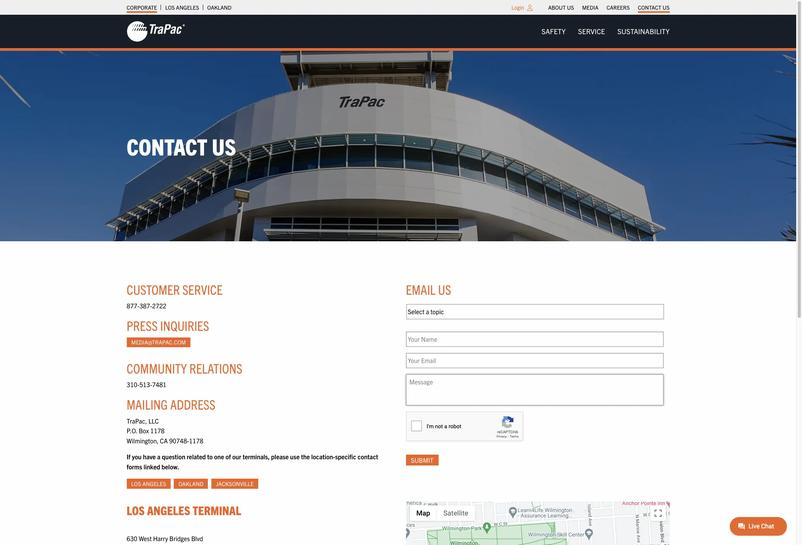 Task type: describe. For each thing, give the bounding box(es) containing it.
contact
[[358, 453, 379, 461]]

los for the top los angeles link
[[165, 4, 175, 11]]

blvd
[[191, 535, 203, 543]]

satellite
[[444, 509, 469, 517]]

address
[[170, 396, 216, 413]]

1 vertical spatial angeles
[[143, 481, 166, 488]]

community
[[127, 360, 187, 376]]

specific
[[335, 453, 356, 461]]

0 vertical spatial los angeles link
[[165, 2, 199, 13]]

to
[[207, 453, 213, 461]]

corporate image
[[127, 21, 185, 42]]

oakland inside main content
[[179, 481, 204, 488]]

0 vertical spatial 1178
[[150, 427, 165, 435]]

media@trapac.com link
[[127, 338, 191, 347]]

p.o.
[[127, 427, 137, 435]]

2 vertical spatial los
[[127, 503, 145, 518]]

of
[[226, 453, 231, 461]]

0 vertical spatial los angeles
[[165, 4, 199, 11]]

have
[[143, 453, 156, 461]]

2722
[[152, 302, 167, 310]]

menu bar containing safety
[[536, 24, 676, 39]]

877-387-2722
[[127, 302, 167, 310]]

about us
[[549, 4, 575, 11]]

safety link
[[536, 24, 572, 39]]

1 horizontal spatial oakland
[[207, 4, 232, 11]]

corporate link
[[127, 2, 157, 13]]

careers
[[607, 4, 630, 11]]

877-
[[127, 302, 140, 310]]

question
[[162, 453, 185, 461]]

corporate
[[127, 4, 157, 11]]

terminal
[[193, 503, 241, 518]]

about us link
[[549, 2, 575, 13]]

login link
[[512, 4, 525, 11]]

service link
[[572, 24, 612, 39]]

west
[[139, 535, 152, 543]]

forms
[[127, 463, 142, 471]]

customer service
[[127, 281, 223, 298]]

llc
[[149, 417, 159, 425]]

you
[[132, 453, 142, 461]]

513-
[[140, 381, 152, 389]]

Your Email text field
[[406, 353, 664, 368]]

press inquiries
[[127, 317, 209, 334]]

one
[[214, 453, 224, 461]]

main content containing customer service
[[119, 265, 753, 545]]

310-
[[127, 381, 140, 389]]

map region
[[355, 474, 753, 545]]

ca
[[160, 437, 168, 445]]

community relations
[[127, 360, 243, 376]]

los for the bottom los angeles link
[[131, 481, 141, 488]]

media
[[583, 4, 599, 11]]

if
[[127, 453, 131, 461]]

0 horizontal spatial contact us
[[127, 132, 236, 160]]

wilmington,
[[127, 437, 159, 445]]

menu bar containing map
[[410, 506, 475, 521]]

Message text field
[[406, 375, 664, 406]]



Task type: vqa. For each thing, say whether or not it's contained in the screenshot.
the topmost to-
no



Task type: locate. For each thing, give the bounding box(es) containing it.
0 vertical spatial oakland link
[[207, 2, 232, 13]]

about
[[549, 4, 566, 11]]

1178 down llc at the left bottom of the page
[[150, 427, 165, 435]]

map
[[417, 509, 431, 517]]

1 horizontal spatial contact
[[639, 4, 662, 11]]

menu bar containing about us
[[545, 2, 674, 13]]

bridges
[[170, 535, 190, 543]]

contact us link
[[639, 2, 670, 13]]

1 vertical spatial los angeles
[[131, 481, 166, 488]]

0 horizontal spatial 1178
[[150, 427, 165, 435]]

los angeles link up corporate image
[[165, 2, 199, 13]]

630 west harry bridges blvd
[[127, 535, 203, 543]]

main content
[[119, 265, 753, 545]]

if you have a question related to one of our terminals, please use the location-specific contact forms linked below.
[[127, 453, 379, 471]]

Your Name text field
[[406, 332, 664, 347]]

contact inside 'menu bar'
[[639, 4, 662, 11]]

310-513-7481
[[127, 381, 167, 389]]

387-
[[140, 302, 152, 310]]

1 vertical spatial oakland link
[[174, 479, 208, 489]]

1 horizontal spatial 1178
[[189, 437, 203, 445]]

2 vertical spatial menu bar
[[410, 506, 475, 521]]

terminals,
[[243, 453, 270, 461]]

safety
[[542, 27, 566, 36]]

0 vertical spatial menu bar
[[545, 2, 674, 13]]

please
[[271, 453, 289, 461]]

los up corporate image
[[165, 4, 175, 11]]

90748-
[[169, 437, 189, 445]]

map button
[[410, 506, 437, 521]]

us
[[568, 4, 575, 11], [663, 4, 670, 11], [212, 132, 236, 160], [438, 281, 452, 298]]

our
[[233, 453, 241, 461]]

related
[[187, 453, 206, 461]]

1 vertical spatial service
[[183, 281, 223, 298]]

oakland
[[207, 4, 232, 11], [179, 481, 204, 488]]

0 vertical spatial contact us
[[639, 4, 670, 11]]

los angeles link down linked
[[127, 479, 171, 489]]

below.
[[162, 463, 179, 471]]

service
[[579, 27, 606, 36], [183, 281, 223, 298]]

customer
[[127, 281, 180, 298]]

email us
[[406, 281, 452, 298]]

login
[[512, 4, 525, 11]]

0 vertical spatial oakland
[[207, 4, 232, 11]]

menu bar
[[545, 2, 674, 13], [536, 24, 676, 39], [410, 506, 475, 521]]

1 horizontal spatial contact us
[[639, 4, 670, 11]]

0 horizontal spatial contact
[[127, 132, 208, 160]]

us inside main content
[[438, 281, 452, 298]]

630
[[127, 535, 137, 543]]

0 horizontal spatial service
[[183, 281, 223, 298]]

los angeles down linked
[[131, 481, 166, 488]]

careers link
[[607, 2, 630, 13]]

a
[[157, 453, 161, 461]]

0 vertical spatial contact
[[639, 4, 662, 11]]

jacksonville
[[216, 481, 254, 488]]

box
[[139, 427, 149, 435]]

los up the 630
[[127, 503, 145, 518]]

harry
[[153, 535, 168, 543]]

1 vertical spatial oakland
[[179, 481, 204, 488]]

los angeles
[[165, 4, 199, 11], [131, 481, 166, 488]]

los angeles link
[[165, 2, 199, 13], [127, 479, 171, 489]]

contact us inside 'menu bar'
[[639, 4, 670, 11]]

trapac,
[[127, 417, 147, 425]]

light image
[[528, 5, 533, 11]]

2 vertical spatial angeles
[[147, 503, 190, 518]]

los down forms on the bottom left
[[131, 481, 141, 488]]

mailing
[[127, 396, 168, 413]]

0 horizontal spatial oakland
[[179, 481, 204, 488]]

press
[[127, 317, 158, 334]]

1178 up related
[[189, 437, 203, 445]]

1 vertical spatial los
[[131, 481, 141, 488]]

service inside main content
[[183, 281, 223, 298]]

1 vertical spatial contact us
[[127, 132, 236, 160]]

None submit
[[406, 455, 439, 466]]

contact us
[[639, 4, 670, 11], [127, 132, 236, 160]]

the
[[301, 453, 310, 461]]

sustainability
[[618, 27, 670, 36]]

los
[[165, 4, 175, 11], [131, 481, 141, 488], [127, 503, 145, 518]]

1 horizontal spatial service
[[579, 27, 606, 36]]

1 vertical spatial contact
[[127, 132, 208, 160]]

7481
[[152, 381, 167, 389]]

1 vertical spatial 1178
[[189, 437, 203, 445]]

0 vertical spatial angeles
[[176, 4, 199, 11]]

mailing address
[[127, 396, 216, 413]]

0 vertical spatial service
[[579, 27, 606, 36]]

0 vertical spatial los
[[165, 4, 175, 11]]

1178
[[150, 427, 165, 435], [189, 437, 203, 445]]

linked
[[144, 463, 160, 471]]

sustainability link
[[612, 24, 676, 39]]

email
[[406, 281, 436, 298]]

1 vertical spatial menu bar
[[536, 24, 676, 39]]

oakland link
[[207, 2, 232, 13], [174, 479, 208, 489]]

jacksonville link
[[212, 479, 259, 489]]

los angeles terminal
[[127, 503, 241, 518]]

location-
[[312, 453, 335, 461]]

los angeles up corporate image
[[165, 4, 199, 11]]

inquiries
[[160, 317, 209, 334]]

satellite button
[[437, 506, 475, 521]]

trapac, llc p.o. box 1178 wilmington, ca 90748-1178
[[127, 417, 203, 445]]

media@trapac.com
[[131, 339, 186, 346]]

service inside 'menu bar'
[[579, 27, 606, 36]]

contact
[[639, 4, 662, 11], [127, 132, 208, 160]]

angeles
[[176, 4, 199, 11], [143, 481, 166, 488], [147, 503, 190, 518]]

1 vertical spatial los angeles link
[[127, 479, 171, 489]]

media link
[[583, 2, 599, 13]]

relations
[[190, 360, 243, 376]]

use
[[290, 453, 300, 461]]



